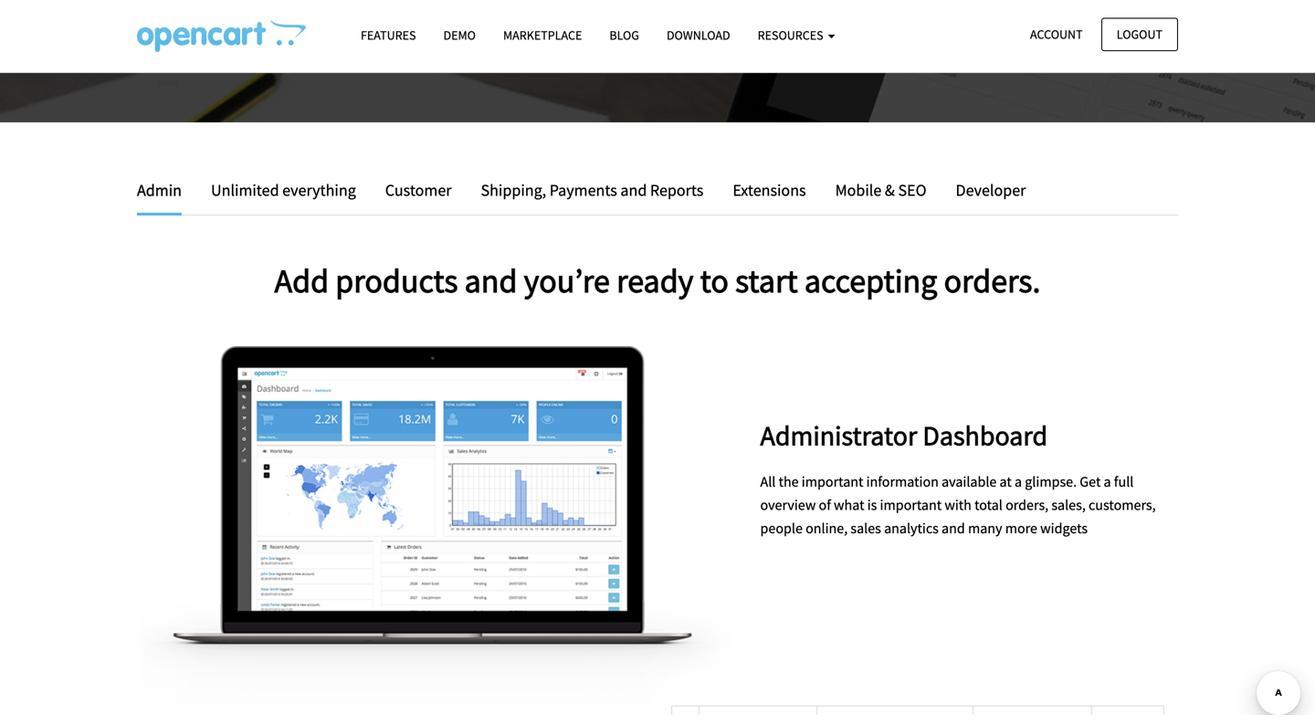 Task type: locate. For each thing, give the bounding box(es) containing it.
demo link
[[430, 19, 490, 51]]

online,
[[806, 520, 848, 538]]

glimpse.
[[1025, 473, 1077, 491]]

resources link
[[744, 19, 849, 51]]

unlimited everything
[[211, 180, 356, 201]]

your
[[879, 18, 920, 45]]

and
[[599, 18, 634, 45], [621, 180, 647, 201], [465, 260, 517, 301], [942, 520, 965, 538]]

full
[[1114, 473, 1134, 491]]

blog
[[610, 27, 639, 43]]

features link
[[347, 19, 430, 51]]

an
[[489, 18, 512, 45]]

information
[[867, 473, 939, 491]]

to
[[700, 260, 729, 301]]

and down with on the right bottom of the page
[[942, 520, 965, 538]]

1 a from the left
[[1015, 473, 1022, 491]]

download
[[667, 27, 731, 43]]

monthly
[[215, 18, 292, 45]]

mobile & seo link
[[822, 177, 941, 204]]

available
[[942, 473, 997, 491]]

reports
[[650, 180, 704, 201]]

seo
[[899, 180, 927, 201]]

download link
[[653, 19, 744, 51]]

extensions link
[[719, 177, 820, 204]]

user management image
[[672, 706, 1165, 715]]

a right at
[[1015, 473, 1022, 491]]

platform
[[765, 18, 844, 45]]

what
[[834, 496, 865, 514]]

unlimited
[[211, 180, 279, 201]]

1 horizontal spatial important
[[880, 496, 942, 514]]

account link
[[1015, 18, 1099, 51]]

catches;
[[372, 18, 447, 45]]

0 horizontal spatial a
[[1015, 473, 1022, 491]]

many
[[968, 520, 1003, 538]]

important
[[802, 473, 864, 491], [880, 496, 942, 514]]

customer
[[385, 180, 452, 201]]

products
[[336, 260, 458, 301]]

shipping,
[[481, 180, 546, 201]]

1 horizontal spatial a
[[1104, 473, 1112, 491]]

blog link
[[596, 19, 653, 51]]

a
[[1015, 473, 1022, 491], [1104, 473, 1112, 491]]

shipping, payments and reports link
[[467, 177, 717, 204]]

effective
[[517, 18, 594, 45]]

features
[[361, 27, 416, 43]]

people
[[761, 520, 803, 538]]

ecommerce
[[968, 18, 1075, 45]]

important up of
[[802, 473, 864, 491]]

dashboard
[[923, 418, 1048, 453]]

orders.
[[944, 260, 1041, 301]]

developer
[[956, 180, 1026, 201]]

you're
[[524, 260, 610, 301]]

analytics
[[884, 520, 939, 538]]

a left full on the right bottom of the page
[[1104, 473, 1112, 491]]

administrator dashboard image
[[137, 346, 733, 706]]

customer link
[[372, 177, 466, 204]]

and left 'reports'
[[621, 180, 647, 201]]

widgets
[[1041, 520, 1088, 538]]

mobile
[[836, 180, 882, 201]]

account
[[1031, 26, 1083, 42]]

for
[[849, 18, 874, 45]]

administrator dashboard
[[761, 418, 1048, 453]]

the
[[779, 473, 799, 491]]

orders,
[[1006, 496, 1049, 514]]

overview
[[761, 496, 816, 514]]

fees,
[[297, 18, 339, 45]]

0 vertical spatial important
[[802, 473, 864, 491]]

add
[[275, 260, 329, 301]]

just
[[451, 18, 485, 45]]

important up analytics
[[880, 496, 942, 514]]



Task type: describe. For each thing, give the bounding box(es) containing it.
all
[[761, 473, 776, 491]]

of
[[819, 496, 831, 514]]

no
[[185, 18, 211, 45]]

sales
[[851, 520, 882, 538]]

sales,
[[1052, 496, 1086, 514]]

all the important information available at a glimpse. get a full overview of what is important with total orders, sales, customers, people online, sales analytics and many more widgets
[[761, 473, 1156, 538]]

marketplace
[[503, 27, 582, 43]]

customers,
[[1089, 496, 1156, 514]]

logout link
[[1102, 18, 1179, 51]]

everything
[[282, 180, 356, 201]]

opencart - features image
[[137, 19, 306, 52]]

no monthly fees, no catches; just an effective and customizable platform for your new ecommerce store.
[[185, 18, 1131, 45]]

admin
[[137, 180, 182, 201]]

and right effective
[[599, 18, 634, 45]]

at
[[1000, 473, 1012, 491]]

start
[[736, 260, 798, 301]]

total
[[975, 496, 1003, 514]]

ready
[[617, 260, 694, 301]]

customizable
[[638, 18, 760, 45]]

0 horizontal spatial important
[[802, 473, 864, 491]]

developer link
[[942, 177, 1026, 204]]

logout
[[1117, 26, 1163, 42]]

more
[[1006, 520, 1038, 538]]

shipping, payments and reports
[[481, 180, 704, 201]]

accepting
[[805, 260, 938, 301]]

payments
[[550, 180, 617, 201]]

marketplace link
[[490, 19, 596, 51]]

no
[[344, 18, 368, 45]]

mobile & seo
[[836, 180, 927, 201]]

with
[[945, 496, 972, 514]]

and inside all the important information available at a glimpse. get a full overview of what is important with total orders, sales, customers, people online, sales analytics and many more widgets
[[942, 520, 965, 538]]

2 a from the left
[[1104, 473, 1112, 491]]

demo
[[444, 27, 476, 43]]

admin link
[[137, 177, 195, 215]]

add products and you're ready to start accepting orders.
[[275, 260, 1041, 301]]

1 vertical spatial important
[[880, 496, 942, 514]]

new
[[925, 18, 963, 45]]

extensions
[[733, 180, 806, 201]]

resources
[[758, 27, 826, 43]]

administrator
[[761, 418, 918, 453]]

store.
[[1080, 18, 1131, 45]]

and left you're on the left top
[[465, 260, 517, 301]]

&
[[885, 180, 895, 201]]

unlimited everything link
[[197, 177, 370, 204]]

get
[[1080, 473, 1101, 491]]

is
[[868, 496, 877, 514]]



Task type: vqa. For each thing, say whether or not it's contained in the screenshot.
Category
no



